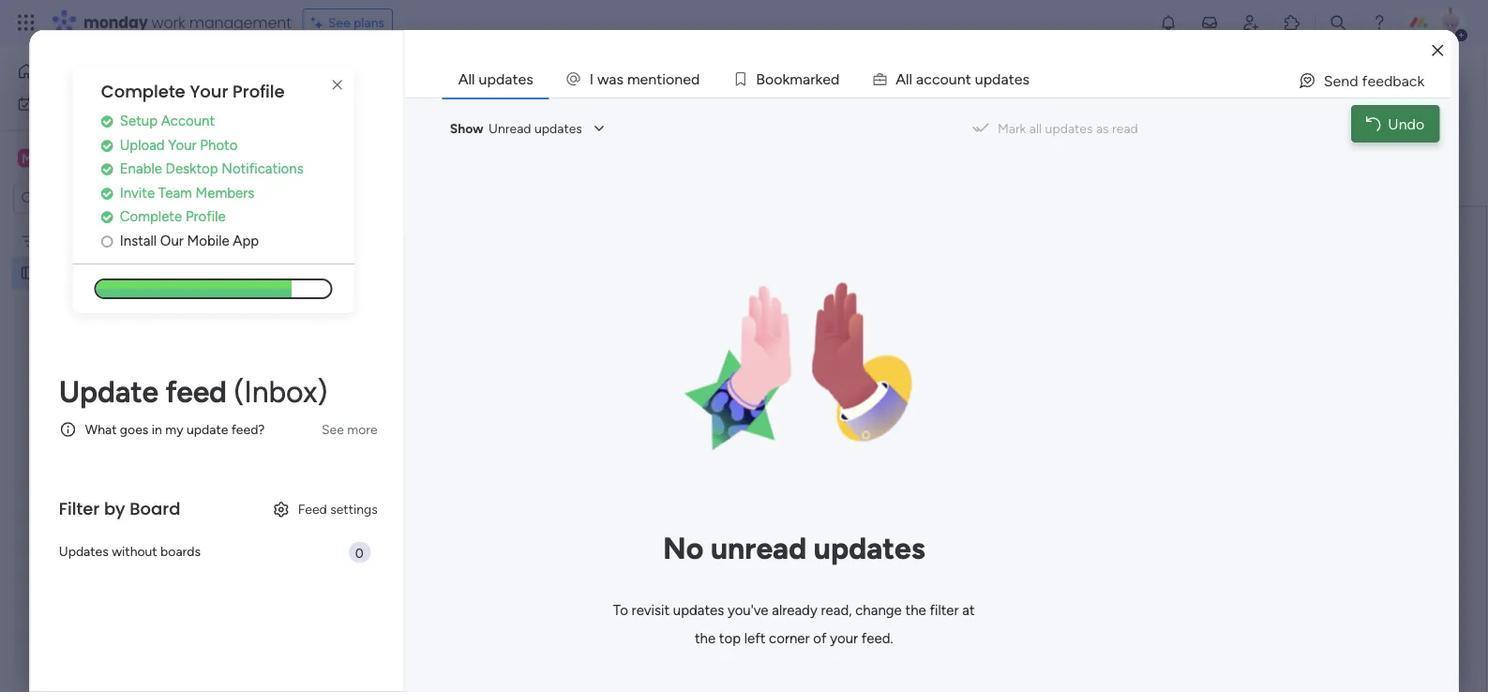 Task type: describe. For each thing, give the bounding box(es) containing it.
tab list containing all updates
[[442, 60, 1451, 98]]

public board image
[[20, 264, 38, 282]]

setup account
[[120, 112, 215, 129]]

a right b
[[803, 70, 810, 88]]

1 horizontal spatial employee well-being survey
[[285, 60, 701, 101]]

m for e
[[627, 70, 640, 88]]

your inside with these result, we hope to have a better pulse on wellness at our organization and bring your relevant programming to better support you.
[[764, 390, 794, 408]]

members
[[196, 184, 254, 201]]

these
[[648, 372, 685, 389]]

no
[[663, 530, 704, 566]]

invite team members link
[[101, 182, 354, 203]]

employee inside form form
[[612, 253, 761, 294]]

programming
[[854, 390, 943, 408]]

(inbox)
[[234, 374, 328, 410]]

bring
[[727, 390, 761, 408]]

1 horizontal spatial well-
[[438, 60, 512, 101]]

notifications
[[222, 160, 304, 177]]

edit form button
[[284, 159, 354, 189]]

filter
[[930, 602, 959, 619]]

add to favorites image
[[746, 71, 765, 90]]

m for a
[[790, 70, 803, 88]]

d for a l l a c c o u n t u p d a t e s
[[992, 70, 1001, 88]]

feed?
[[231, 421, 265, 437]]

invite members image
[[1242, 13, 1261, 32]]

1 horizontal spatial employee
[[285, 60, 430, 101]]

this
[[809, 297, 833, 314]]

you've
[[728, 602, 769, 619]]

setup account link
[[101, 110, 354, 132]]

undo button
[[1352, 105, 1440, 143]]

goes
[[120, 421, 149, 437]]

2 e from the left
[[683, 70, 691, 88]]

2 n from the left
[[675, 70, 683, 88]]

1 c from the left
[[924, 70, 932, 88]]

a l l a c c o u n t u p d a t e s
[[896, 70, 1030, 88]]

workspace image
[[18, 148, 37, 168]]

a right i
[[609, 70, 617, 88]]

all
[[458, 70, 475, 88]]

ruby anderson image
[[1436, 8, 1466, 38]]

1 s from the left
[[617, 70, 624, 88]]

feed
[[165, 374, 227, 410]]

2 c from the left
[[932, 70, 940, 88]]

complete for complete profile
[[120, 208, 182, 225]]

1 k from the left
[[783, 70, 790, 88]]

2 t from the left
[[966, 70, 971, 88]]

our
[[160, 232, 184, 249]]

support
[[1010, 390, 1062, 408]]

1 horizontal spatial profile
[[233, 80, 285, 104]]

boards
[[160, 543, 201, 559]]

my
[[165, 421, 183, 437]]

updates for to revisit updates you've already read, change the filter at the top left corner of your feed.
[[673, 602, 724, 619]]

your inside to revisit updates you've already read, change the filter at the top left corner of your feed.
[[830, 630, 858, 647]]

at inside with these result, we hope to have a better pulse on wellness at our organization and bring your relevant programming to better support you.
[[1022, 372, 1035, 389]]

that
[[1065, 297, 1092, 314]]

workspace selection element
[[18, 147, 157, 171]]

you up out
[[655, 297, 680, 314]]

filter by board
[[59, 497, 180, 521]]

0 vertical spatial board
[[73, 233, 107, 249]]

1 horizontal spatial survey
[[603, 60, 701, 101]]

1 vertical spatial to
[[947, 390, 961, 408]]

wellbeing
[[769, 253, 920, 294]]

see for see plans
[[328, 15, 350, 30]]

prefer.
[[745, 334, 788, 352]]

left
[[744, 630, 766, 647]]

main
[[43, 149, 76, 167]]

circle o image
[[101, 234, 113, 248]]

unread
[[489, 121, 531, 136]]

form form
[[249, 206, 1487, 692]]

i
[[590, 70, 594, 88]]

your for profile
[[190, 80, 228, 104]]

lottie animation image
[[644, 215, 944, 515]]

with
[[612, 372, 644, 389]]

fill
[[640, 315, 655, 333]]

wellbeing
[[906, 297, 969, 314]]

enable desktop notifications link
[[101, 158, 354, 179]]

write
[[945, 315, 979, 333]]

form button
[[358, 109, 417, 139]]

on
[[941, 372, 958, 389]]

invite for invite team members
[[120, 184, 155, 201]]

4
[[1390, 116, 1398, 132]]

name
[[841, 315, 878, 333]]

check circle image for enable
[[101, 162, 113, 176]]

survey!
[[972, 297, 1020, 314]]

show board description image
[[714, 71, 737, 90]]

relevant
[[797, 390, 850, 408]]

2 u from the left
[[975, 70, 984, 88]]

undo
[[1388, 115, 1425, 133]]

w
[[597, 70, 609, 88]]

submit
[[839, 605, 887, 623]]

collapse board header image
[[1441, 116, 1456, 131]]

/ for 4
[[1382, 116, 1387, 132]]

m
[[22, 150, 33, 166]]

simply
[[899, 315, 942, 333]]

search everything image
[[1329, 13, 1348, 32]]

to inside 14. anything you want to add? "group"
[[780, 413, 795, 434]]

0 horizontal spatial in
[[152, 421, 162, 437]]

lottie animation element
[[644, 215, 944, 515]]

2 k from the left
[[816, 70, 823, 88]]

setup
[[120, 112, 158, 129]]

2 s from the left
[[1023, 70, 1030, 88]]

0 horizontal spatial employee
[[44, 265, 102, 281]]

send feedback
[[1324, 72, 1425, 90]]

change
[[856, 602, 902, 619]]

question
[[642, 334, 700, 352]]

updates for show unread updates
[[535, 121, 582, 136]]

to revisit updates you've already read, change the filter at the top left corner of your feed.
[[613, 602, 975, 647]]

what
[[85, 421, 117, 437]]

apps image
[[1283, 13, 1302, 32]]

help image
[[1370, 13, 1389, 32]]

check circle image for complete
[[101, 210, 113, 224]]

see plans button
[[303, 8, 393, 37]]

check circle image for invite
[[101, 186, 113, 200]]

dapulse integrations image
[[1102, 117, 1116, 131]]

the right 'anonymous' at top right
[[1094, 315, 1116, 333]]

1 vertical spatial better
[[965, 390, 1006, 408]]

the left filter
[[906, 602, 926, 619]]

all updates link
[[443, 61, 548, 97]]

and
[[698, 390, 723, 408]]

3 t from the left
[[1009, 70, 1014, 88]]

0 horizontal spatial well-
[[105, 265, 134, 281]]

read,
[[821, 602, 852, 619]]

see plans
[[328, 15, 385, 30]]

we
[[732, 372, 752, 389]]

select product image
[[17, 13, 36, 32]]

have
[[811, 372, 843, 389]]

all updates
[[458, 70, 533, 88]]

4 e from the left
[[1014, 70, 1023, 88]]

update
[[59, 374, 158, 410]]

a inside with these result, we hope to have a better pulse on wellness at our organization and bring your relevant programming to better support you.
[[846, 372, 854, 389]]

complete for complete your profile
[[101, 80, 185, 104]]

wellness
[[962, 372, 1018, 389]]

upload your photo link
[[101, 134, 354, 156]]

monday work management
[[83, 12, 291, 33]]

my work
[[41, 96, 91, 112]]

automate / 4
[[1319, 116, 1398, 132]]

i
[[662, 70, 666, 88]]

my work button
[[11, 89, 202, 119]]

update feed (inbox)
[[59, 374, 328, 410]]



Task type: locate. For each thing, give the bounding box(es) containing it.
updates for no unread updates
[[814, 530, 925, 566]]

see left the plans
[[328, 15, 350, 30]]

1 vertical spatial being
[[134, 265, 167, 281]]

form down participating
[[734, 315, 765, 333]]

see inside 'button'
[[328, 15, 350, 30]]

updates up change
[[814, 530, 925, 566]]

0 horizontal spatial profile
[[186, 208, 226, 225]]

updates inside to revisit updates you've already read, change the filter at the top left corner of your feed.
[[673, 602, 724, 619]]

tab list
[[442, 60, 1451, 98]]

close image
[[1432, 44, 1444, 57]]

0 vertical spatial your
[[808, 315, 838, 333]]

2 d from the left
[[831, 70, 840, 88]]

better down wellness
[[965, 390, 1006, 408]]

1 vertical spatial at
[[963, 602, 975, 619]]

0 vertical spatial by
[[439, 165, 455, 183]]

pulse
[[902, 372, 938, 389]]

invite / 1
[[1365, 73, 1414, 89]]

form inside "button"
[[318, 166, 346, 182]]

your inside thank you for participating in this employee wellbeing survey! know that you can fill out for the form using your name or simply write 'anonymous' for the first question if you prefer.
[[808, 315, 838, 333]]

profile up setup account "link"
[[233, 80, 285, 104]]

your
[[190, 80, 228, 104], [168, 136, 197, 153]]

survey right i
[[603, 60, 701, 101]]

by for powered
[[439, 165, 455, 183]]

0 horizontal spatial /
[[1382, 116, 1387, 132]]

Search in workspace field
[[39, 188, 157, 209]]

o right b
[[774, 70, 783, 88]]

/ inside button
[[1401, 73, 1406, 89]]

u right a
[[975, 70, 984, 88]]

work inside button
[[63, 96, 91, 112]]

c
[[924, 70, 932, 88], [932, 70, 940, 88]]

0 vertical spatial form
[[318, 166, 346, 182]]

1 horizontal spatial work
[[152, 12, 185, 33]]

updates inside tab list
[[479, 70, 533, 88]]

1 vertical spatial /
[[1382, 116, 1387, 132]]

3 o from the left
[[774, 70, 783, 88]]

o left the p
[[940, 70, 949, 88]]

0 horizontal spatial form
[[318, 166, 346, 182]]

check circle image
[[101, 114, 113, 128], [101, 162, 113, 176], [101, 186, 113, 200], [101, 210, 113, 224]]

powered by
[[376, 165, 455, 183]]

2 horizontal spatial t
[[1009, 70, 1014, 88]]

1 vertical spatial board
[[130, 497, 180, 521]]

1 vertical spatial see
[[322, 421, 344, 437]]

1 m from the left
[[627, 70, 640, 88]]

form right edit
[[318, 166, 346, 182]]

0 horizontal spatial u
[[949, 70, 957, 88]]

your right of
[[830, 630, 858, 647]]

0 horizontal spatial at
[[963, 602, 975, 619]]

for down that
[[1071, 315, 1090, 333]]

board up without
[[130, 497, 180, 521]]

1 horizontal spatial by
[[439, 165, 455, 183]]

see more button
[[314, 414, 385, 444]]

you
[[655, 297, 680, 314], [1095, 297, 1120, 314], [716, 334, 741, 352], [706, 413, 734, 434]]

b o o k m a r k e d
[[756, 70, 840, 88]]

b
[[756, 70, 765, 88]]

team
[[158, 184, 192, 201]]

well- down circle o icon
[[105, 265, 134, 281]]

thank you for participating in this employee wellbeing survey! know that you can fill out for the form using your name or simply write 'anonymous' for the first question if you prefer.
[[612, 297, 1120, 352]]

0 vertical spatial /
[[1401, 73, 1406, 89]]

form inside thank you for participating in this employee wellbeing survey! know that you can fill out for the form using your name or simply write 'anonymous' for the first question if you prefer.
[[734, 315, 765, 333]]

check circle image down check circle image on the left of page
[[101, 162, 113, 176]]

0 vertical spatial well-
[[438, 60, 512, 101]]

at right filter
[[963, 602, 975, 619]]

1 horizontal spatial being
[[512, 60, 596, 101]]

a right have
[[846, 372, 854, 389]]

e
[[640, 70, 648, 88], [683, 70, 691, 88], [823, 70, 831, 88], [1014, 70, 1023, 88]]

complete
[[101, 80, 185, 104], [120, 208, 182, 225]]

l right a
[[909, 70, 913, 88]]

3 e from the left
[[823, 70, 831, 88]]

1 check circle image from the top
[[101, 114, 113, 128]]

your down this
[[808, 315, 838, 333]]

work for monday
[[152, 12, 185, 33]]

2 o from the left
[[765, 70, 774, 88]]

0 horizontal spatial s
[[617, 70, 624, 88]]

being down install
[[134, 265, 167, 281]]

install our mobile app link
[[101, 230, 354, 251]]

0 horizontal spatial work
[[63, 96, 91, 112]]

check circle image inside invite team members link
[[101, 186, 113, 200]]

participating
[[706, 297, 790, 314]]

2 horizontal spatial n
[[957, 70, 966, 88]]

survey
[[928, 253, 1030, 294]]

a right a
[[916, 70, 924, 88]]

d
[[691, 70, 700, 88], [831, 70, 840, 88], [992, 70, 1001, 88]]

1 vertical spatial form
[[734, 315, 765, 333]]

your up setup account "link"
[[190, 80, 228, 104]]

feed.
[[862, 630, 893, 647]]

1 horizontal spatial k
[[816, 70, 823, 88]]

u left the p
[[949, 70, 957, 88]]

invite / 1 button
[[1330, 66, 1423, 96]]

0 vertical spatial employee well-being survey
[[285, 60, 701, 101]]

1 t from the left
[[657, 70, 662, 88]]

in left this
[[794, 297, 805, 314]]

well- up the show
[[438, 60, 512, 101]]

3 d from the left
[[992, 70, 1001, 88]]

main workspace
[[43, 149, 154, 167]]

option
[[0, 224, 239, 228]]

2 vertical spatial your
[[830, 630, 858, 647]]

n left i
[[648, 70, 657, 88]]

out
[[659, 315, 681, 333]]

inbox undo image
[[1367, 116, 1381, 132]]

14.
[[612, 413, 630, 434]]

enable
[[120, 160, 162, 177]]

1 horizontal spatial in
[[794, 297, 805, 314]]

in inside thank you for participating in this employee wellbeing survey! know that you can fill out for the form using your name or simply write 'anonymous' for the first question if you prefer.
[[794, 297, 805, 314]]

1 n from the left
[[648, 70, 657, 88]]

see for see more
[[322, 421, 344, 437]]

to right want
[[780, 413, 795, 434]]

more
[[347, 421, 378, 437]]

check circle image for setup
[[101, 114, 113, 128]]

0 horizontal spatial board
[[73, 233, 107, 249]]

the up if
[[708, 315, 730, 333]]

check circle image
[[101, 138, 113, 152]]

to
[[793, 372, 808, 389], [947, 390, 961, 408], [780, 413, 795, 434]]

survey
[[603, 60, 701, 101], [170, 265, 209, 281]]

unread
[[711, 530, 807, 566]]

1 horizontal spatial m
[[790, 70, 803, 88]]

feed
[[298, 501, 327, 517]]

work for my
[[63, 96, 91, 112]]

1 u from the left
[[949, 70, 957, 88]]

m left r
[[790, 70, 803, 88]]

see left more
[[322, 421, 344, 437]]

no unread updates
[[663, 530, 925, 566]]

0 horizontal spatial better
[[858, 372, 899, 389]]

1 vertical spatial your
[[764, 390, 794, 408]]

automate
[[1319, 116, 1378, 132]]

/ left '4'
[[1382, 116, 1387, 132]]

1 horizontal spatial d
[[831, 70, 840, 88]]

o left show board description icon
[[666, 70, 675, 88]]

1 vertical spatial employee well-being survey
[[44, 265, 209, 281]]

hope
[[756, 372, 790, 389]]

0 horizontal spatial d
[[691, 70, 700, 88]]

1 vertical spatial survey
[[170, 265, 209, 281]]

first
[[44, 233, 70, 249]]

our
[[1039, 372, 1061, 389]]

d for i w a s m e n t i o n e d
[[691, 70, 700, 88]]

2 check circle image from the top
[[101, 162, 113, 176]]

1 horizontal spatial at
[[1022, 372, 1035, 389]]

updates right the unread
[[535, 121, 582, 136]]

0 vertical spatial profile
[[233, 80, 285, 104]]

0 horizontal spatial survey
[[170, 265, 209, 281]]

1 horizontal spatial t
[[966, 70, 971, 88]]

profile up mobile
[[186, 208, 226, 225]]

see
[[328, 15, 350, 30], [322, 421, 344, 437]]

1 horizontal spatial s
[[1023, 70, 1030, 88]]

board activity image
[[1291, 69, 1314, 92]]

0 horizontal spatial employee well-being survey
[[44, 265, 209, 281]]

edit form
[[292, 166, 346, 182]]

what goes in my update feed?
[[85, 421, 265, 437]]

you right that
[[1095, 297, 1120, 314]]

3 check circle image from the top
[[101, 186, 113, 200]]

1 vertical spatial work
[[63, 96, 91, 112]]

Employee well-being survey field
[[280, 60, 706, 101]]

settings
[[330, 501, 378, 517]]

14. anything you want to add? group
[[612, 399, 1114, 595]]

2 vertical spatial to
[[780, 413, 795, 434]]

see inside button
[[322, 421, 344, 437]]

update
[[187, 421, 228, 437]]

1 vertical spatial well-
[[105, 265, 134, 281]]

0 vertical spatial being
[[512, 60, 596, 101]]

to down on
[[947, 390, 961, 408]]

n right i
[[675, 70, 683, 88]]

invite for invite / 1
[[1365, 73, 1397, 89]]

14. Anything you want to add? text field
[[612, 448, 1114, 566]]

m
[[627, 70, 640, 88], [790, 70, 803, 88]]

at
[[1022, 372, 1035, 389], [963, 602, 975, 619]]

employee down first board
[[44, 265, 102, 281]]

at inside to revisit updates you've already read, change the filter at the top left corner of your feed.
[[963, 602, 975, 619]]

updates without boards
[[59, 543, 201, 559]]

n left the p
[[957, 70, 966, 88]]

or
[[882, 315, 895, 333]]

check circle image inside complete profile link
[[101, 210, 113, 224]]

0 vertical spatial complete
[[101, 80, 185, 104]]

1 horizontal spatial better
[[965, 390, 1006, 408]]

1 vertical spatial invite
[[120, 184, 155, 201]]

e right i
[[683, 70, 691, 88]]

14. anything you want to add?
[[612, 413, 837, 434]]

updates right all on the left top of page
[[479, 70, 533, 88]]

1
[[1409, 73, 1414, 89]]

top
[[719, 630, 741, 647]]

0 horizontal spatial k
[[783, 70, 790, 88]]

list box
[[0, 221, 239, 542]]

1 vertical spatial your
[[168, 136, 197, 153]]

0 vertical spatial to
[[793, 372, 808, 389]]

0 horizontal spatial n
[[648, 70, 657, 88]]

0 vertical spatial your
[[190, 80, 228, 104]]

you inside 14. anything you want to add? "group"
[[706, 413, 734, 434]]

know
[[1024, 297, 1061, 314]]

4 o from the left
[[940, 70, 949, 88]]

1 vertical spatial by
[[104, 497, 125, 521]]

at up support
[[1022, 372, 1035, 389]]

0 vertical spatial see
[[328, 15, 350, 30]]

submit button
[[824, 595, 902, 632]]

t right w
[[657, 70, 662, 88]]

a
[[896, 70, 906, 88]]

monday
[[83, 12, 148, 33]]

0 vertical spatial survey
[[603, 60, 701, 101]]

1 horizontal spatial n
[[675, 70, 683, 88]]

check circle image inside setup account "link"
[[101, 114, 113, 128]]

inbox image
[[1201, 13, 1219, 32]]

1 horizontal spatial u
[[975, 70, 984, 88]]

0 vertical spatial invite
[[1365, 73, 1397, 89]]

list box containing first board
[[0, 221, 239, 542]]

i w a s m e n t i o n e d
[[590, 70, 700, 88]]

complete your profile
[[101, 80, 285, 104]]

for up if
[[685, 315, 704, 333]]

board right first
[[73, 233, 107, 249]]

better up programming
[[858, 372, 899, 389]]

dapulse x slim image
[[326, 74, 349, 97]]

1 d from the left
[[691, 70, 700, 88]]

o
[[666, 70, 675, 88], [765, 70, 774, 88], [774, 70, 783, 88], [940, 70, 949, 88]]

2 horizontal spatial d
[[992, 70, 1001, 88]]

/ left 1
[[1401, 73, 1406, 89]]

3 n from the left
[[957, 70, 966, 88]]

complete profile link
[[101, 206, 354, 227]]

m left i
[[627, 70, 640, 88]]

1 vertical spatial in
[[152, 421, 162, 437]]

s right the p
[[1023, 70, 1030, 88]]

0 vertical spatial at
[[1022, 372, 1035, 389]]

check circle image inside the enable desktop notifications link
[[101, 162, 113, 176]]

to left have
[[793, 372, 808, 389]]

your for photo
[[168, 136, 197, 153]]

in left "my"
[[152, 421, 162, 437]]

check circle image up check circle image on the left of page
[[101, 114, 113, 128]]

1 l from the left
[[906, 70, 909, 88]]

/ for 1
[[1401, 73, 1406, 89]]

without
[[112, 543, 157, 559]]

t right the p
[[1009, 70, 1014, 88]]

u
[[949, 70, 957, 88], [975, 70, 984, 88]]

complete up setup
[[101, 80, 185, 104]]

your down account
[[168, 136, 197, 153]]

l left the p
[[906, 70, 909, 88]]

already
[[772, 602, 818, 619]]

employee well-being survey up the unread
[[285, 60, 701, 101]]

check circle image down the main workspace
[[101, 186, 113, 200]]

notifications image
[[1159, 13, 1178, 32]]

4 check circle image from the top
[[101, 210, 113, 224]]

a right the p
[[1001, 70, 1009, 88]]

form
[[318, 166, 346, 182], [734, 315, 765, 333]]

check circle image down search in workspace field
[[101, 210, 113, 224]]

1 horizontal spatial form
[[734, 315, 765, 333]]

employee wellbeing survey
[[612, 253, 1030, 294]]

employee well-being survey
[[285, 60, 701, 101], [44, 265, 209, 281]]

the left the top
[[695, 630, 716, 647]]

0 horizontal spatial t
[[657, 70, 662, 88]]

your
[[808, 315, 838, 333], [764, 390, 794, 408], [830, 630, 858, 647]]

1 vertical spatial profile
[[186, 208, 226, 225]]

employee well-being survey down install
[[44, 265, 209, 281]]

survey down install our mobile app in the left of the page
[[170, 265, 209, 281]]

1 vertical spatial complete
[[120, 208, 182, 225]]

feed settings button
[[264, 494, 385, 524]]

0 horizontal spatial being
[[134, 265, 167, 281]]

0 vertical spatial work
[[152, 12, 185, 33]]

install
[[120, 232, 157, 249]]

r
[[810, 70, 816, 88]]

1 e from the left
[[640, 70, 648, 88]]

0 horizontal spatial invite
[[120, 184, 155, 201]]

by right 'powered'
[[439, 165, 455, 183]]

0 horizontal spatial by
[[104, 497, 125, 521]]

edit
[[292, 166, 315, 182]]

t left the p
[[966, 70, 971, 88]]

work right my
[[63, 96, 91, 112]]

s
[[617, 70, 624, 88], [1023, 70, 1030, 88]]

first board
[[44, 233, 107, 249]]

1 o from the left
[[666, 70, 675, 88]]

1 horizontal spatial invite
[[1365, 73, 1397, 89]]

invite inside button
[[1365, 73, 1397, 89]]

2 m from the left
[[790, 70, 803, 88]]

organization
[[612, 390, 695, 408]]

2 horizontal spatial employee
[[612, 253, 761, 294]]

in
[[794, 297, 805, 314], [152, 421, 162, 437]]

want
[[738, 413, 776, 434]]

employee
[[837, 297, 902, 314]]

e right r
[[823, 70, 831, 88]]

0 vertical spatial better
[[858, 372, 899, 389]]

employee up form button
[[285, 60, 430, 101]]

for up question
[[684, 297, 703, 314]]

0
[[355, 545, 364, 561]]

2 l from the left
[[909, 70, 913, 88]]

1 horizontal spatial /
[[1401, 73, 1406, 89]]

complete up install
[[120, 208, 182, 225]]

e left i
[[640, 70, 648, 88]]

complete profile
[[120, 208, 226, 225]]

workspace
[[80, 149, 154, 167]]

being left w
[[512, 60, 596, 101]]

mobile
[[187, 232, 229, 249]]

by right filter on the bottom
[[104, 497, 125, 521]]

updates up the top
[[673, 602, 724, 619]]

0 vertical spatial in
[[794, 297, 805, 314]]

send
[[1324, 72, 1359, 90]]

s right w
[[617, 70, 624, 88]]

0 horizontal spatial m
[[627, 70, 640, 88]]

o right add to favorites icon
[[765, 70, 774, 88]]

work right the monday
[[152, 12, 185, 33]]

feed settings
[[298, 501, 378, 517]]

anything you want to add? element
[[612, 413, 837, 434]]

e right the p
[[1014, 70, 1023, 88]]

employee up out
[[612, 253, 761, 294]]

thank
[[612, 297, 652, 314]]

you down and
[[706, 413, 734, 434]]

anything
[[634, 413, 702, 434]]

powered
[[376, 165, 435, 183]]

send feedback button
[[1290, 66, 1432, 96]]

you right if
[[716, 334, 741, 352]]

1 horizontal spatial board
[[130, 497, 180, 521]]

photo
[[200, 136, 238, 153]]

well-
[[438, 60, 512, 101], [105, 265, 134, 281]]

by for filter
[[104, 497, 125, 521]]

your down hope
[[764, 390, 794, 408]]

corner
[[769, 630, 810, 647]]



Task type: vqa. For each thing, say whether or not it's contained in the screenshot.
n
yes



